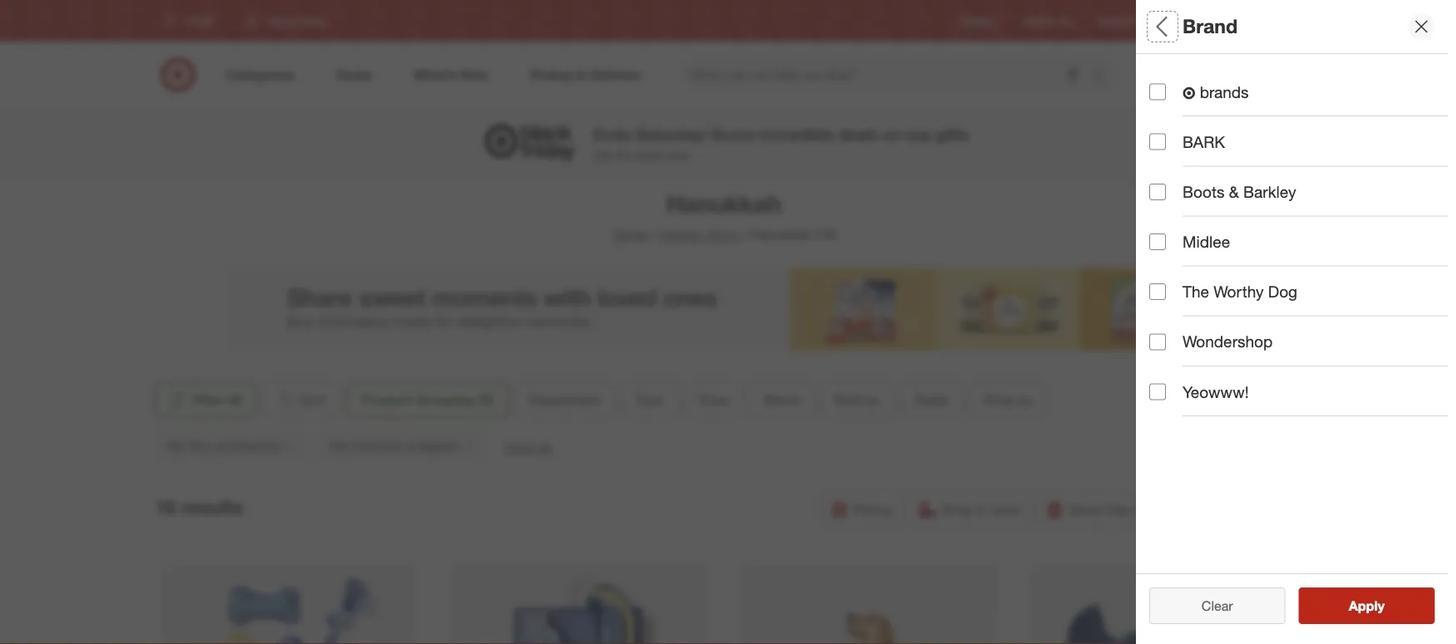 Task type: locate. For each thing, give the bounding box(es) containing it.
pet left the toys
[[167, 439, 185, 454]]

sort
[[300, 392, 326, 408]]

2 / from the left
[[743, 227, 747, 243]]

clear for clear all button to the bottom
[[1193, 598, 1225, 615]]

clear inside 'all filters' dialog
[[1193, 598, 1225, 615]]

1 vertical spatial shop
[[983, 392, 1015, 408]]

1 horizontal spatial shop
[[941, 502, 973, 518]]

clear
[[503, 440, 535, 456], [1193, 598, 1225, 615], [1202, 598, 1233, 615]]

0 horizontal spatial shop
[[708, 227, 739, 243]]

costumes
[[350, 439, 403, 454]]

0 horizontal spatial grouping
[[416, 392, 474, 408]]

What can we help you find? suggestions appear below search field
[[682, 57, 1096, 93]]

0 vertical spatial shop
[[708, 227, 739, 243]]

0 horizontal spatial /
[[652, 227, 656, 243]]

gifts
[[935, 125, 969, 144]]

1 vertical spatial sold by
[[835, 392, 880, 408]]

1 horizontal spatial type button
[[1149, 112, 1448, 171]]

1 vertical spatial department
[[529, 392, 600, 408]]

grouping up apparel
[[416, 392, 474, 408]]

day
[[1107, 502, 1130, 518]]

product grouping button
[[1149, 404, 1448, 462]]

pet costumes & apparel button
[[317, 429, 487, 465]]

/
[[652, 227, 656, 243], [743, 227, 747, 243]]

all filters dialog
[[1136, 0, 1448, 645]]

pet toys and exercise
[[167, 439, 281, 454]]

0 horizontal spatial clear all button
[[503, 439, 552, 458]]

¬
[[1183, 83, 1195, 103]]

0 horizontal spatial product
[[361, 392, 412, 408]]

Midlee checkbox
[[1149, 234, 1166, 250]]

pet left costumes
[[330, 439, 347, 454]]

1 horizontal spatial all
[[1228, 598, 1241, 615]]

1 vertical spatial sold
[[835, 392, 862, 408]]

shop by button
[[969, 382, 1047, 419]]

filter (2)
[[191, 392, 243, 408]]

0 horizontal spatial (2)
[[227, 392, 243, 408]]

1 horizontal spatial sold
[[1149, 304, 1183, 323]]

(2) inside button
[[227, 392, 243, 408]]

clear all
[[503, 440, 552, 456], [1193, 598, 1241, 615]]

1 horizontal spatial results
[[1359, 598, 1402, 615]]

The Worthy Dog checkbox
[[1149, 284, 1166, 301]]

brand dialog
[[1136, 0, 1448, 645]]

1 (2) from the left
[[227, 392, 243, 408]]

department button
[[1149, 54, 1448, 112], [515, 382, 615, 419]]

1 horizontal spatial /
[[743, 227, 747, 243]]

sold by
[[1149, 304, 1205, 323], [835, 392, 880, 408]]

1 vertical spatial clear all
[[1193, 598, 1241, 615]]

clear all button
[[503, 439, 552, 458], [1149, 588, 1285, 625]]

clear all inside button
[[1193, 598, 1241, 615]]

& right boots
[[1229, 182, 1239, 202]]

&
[[1229, 182, 1239, 202], [407, 439, 414, 454]]

hanukkah up holiday shop link
[[666, 189, 782, 218]]

& inside 'button'
[[407, 439, 414, 454]]

1 vertical spatial department button
[[515, 382, 615, 419]]

grouping down yeowww!
[[1214, 415, 1283, 434]]

1 horizontal spatial (2)
[[478, 392, 493, 408]]

ends
[[593, 125, 631, 144]]

1 vertical spatial deals
[[635, 148, 663, 162]]

incredible
[[760, 125, 834, 144]]

0 vertical spatial all
[[539, 440, 552, 456]]

0 horizontal spatial pet
[[167, 439, 185, 454]]

shop
[[708, 227, 739, 243], [983, 392, 1015, 408], [941, 502, 973, 518]]

target
[[1164, 15, 1191, 27], [612, 227, 648, 243]]

price
[[1149, 188, 1188, 207], [699, 392, 729, 408]]

all
[[539, 440, 552, 456], [1228, 598, 1241, 615]]

the
[[1183, 283, 1209, 302]]

0 vertical spatial deals
[[1149, 363, 1192, 382]]

1 horizontal spatial pet
[[330, 439, 347, 454]]

15.75" hanukkah plush and rope bone dog toy - boots & barkley™ image
[[1030, 565, 1287, 645], [1030, 565, 1287, 645]]

0 vertical spatial type
[[1149, 130, 1185, 149]]

apparel
[[417, 439, 458, 454]]

barkley
[[1243, 182, 1296, 202]]

0 horizontal spatial clear all
[[503, 440, 552, 456]]

1 pet from the left
[[167, 439, 185, 454]]

grouping
[[416, 392, 474, 408], [1214, 415, 1283, 434]]

brands
[[1200, 82, 1249, 102]]

shop inside "button"
[[983, 392, 1015, 408]]

0 vertical spatial hanukkah
[[666, 189, 782, 218]]

1 vertical spatial all
[[1228, 598, 1241, 615]]

1 horizontal spatial brand button
[[1149, 229, 1448, 287]]

0 horizontal spatial price button
[[685, 382, 743, 419]]

0 horizontal spatial deals button
[[901, 382, 962, 419]]

0 horizontal spatial department button
[[515, 382, 615, 419]]

price inside 'all filters' dialog
[[1149, 188, 1188, 207]]

1 vertical spatial type button
[[621, 382, 678, 419]]

results for 16 results
[[181, 497, 243, 520]]

deals
[[838, 125, 879, 144], [635, 148, 663, 162]]

2 pet from the left
[[330, 439, 347, 454]]

0 vertical spatial clear all
[[503, 440, 552, 456]]

midlee
[[1183, 233, 1230, 252]]

1 horizontal spatial department
[[1149, 71, 1240, 90]]

product grouping
[[1149, 415, 1283, 434]]

1 vertical spatial brand
[[1149, 246, 1195, 265]]

delivery
[[1133, 502, 1181, 518]]

product for product grouping
[[1149, 415, 1209, 434]]

results
[[181, 497, 243, 520], [1359, 598, 1402, 615]]

pet for pet costumes & apparel
[[330, 439, 347, 454]]

results right see
[[1359, 598, 1402, 615]]

1 horizontal spatial grouping
[[1214, 415, 1283, 434]]

type
[[1149, 130, 1185, 149], [635, 392, 664, 408]]

registry link
[[960, 14, 997, 28]]

0 vertical spatial brand button
[[1149, 229, 1448, 287]]

(2)
[[227, 392, 243, 408], [478, 392, 493, 408]]

0 horizontal spatial sold by
[[835, 392, 880, 408]]

1 horizontal spatial deals
[[1149, 363, 1192, 382]]

Boots & Barkley checkbox
[[1149, 184, 1166, 200]]

boots
[[1183, 182, 1225, 202]]

ad
[[1058, 15, 1070, 27]]

0 vertical spatial deals
[[838, 125, 879, 144]]

1 horizontal spatial &
[[1229, 182, 1239, 202]]

0 horizontal spatial price
[[699, 392, 729, 408]]

0 horizontal spatial &
[[407, 439, 414, 454]]

0 vertical spatial price
[[1149, 188, 1188, 207]]

weekly ad
[[1023, 15, 1070, 27]]

0 vertical spatial sold
[[1149, 304, 1183, 323]]

pet inside pet toys and exercise 'button'
[[167, 439, 185, 454]]

search
[[1084, 68, 1124, 85]]

product up pet costumes & apparel
[[361, 392, 412, 408]]

1 vertical spatial hanukkah
[[751, 227, 810, 243]]

shop by
[[983, 392, 1033, 408]]

/ right holiday shop link
[[743, 227, 747, 243]]

sold by inside 'all filters' dialog
[[1149, 304, 1205, 323]]

1 horizontal spatial clear all button
[[1149, 588, 1285, 625]]

shop in store button
[[910, 492, 1031, 528]]

1 vertical spatial product
[[1149, 415, 1209, 434]]

1 horizontal spatial target
[[1164, 15, 1191, 27]]

0 vertical spatial sold by button
[[1149, 287, 1448, 345]]

hanukkah 8 days of dog toys - boots & barkley™ image
[[161, 565, 417, 645], [161, 565, 417, 645]]

deals right the
[[635, 148, 663, 162]]

results right 16 in the bottom of the page
[[181, 497, 243, 520]]

pet
[[167, 439, 185, 454], [330, 439, 347, 454]]

1 vertical spatial clear all button
[[1149, 588, 1285, 625]]

all
[[1149, 15, 1172, 38]]

pet costumes & apparel
[[330, 439, 458, 454]]

deals left shop by
[[915, 392, 948, 408]]

0 horizontal spatial brand button
[[750, 382, 814, 419]]

product inside product grouping button
[[1149, 415, 1209, 434]]

1 horizontal spatial department button
[[1149, 54, 1448, 112]]

saturday!
[[636, 125, 707, 144]]

pickup button
[[822, 492, 904, 528]]

0 horizontal spatial type
[[635, 392, 664, 408]]

sold
[[1149, 304, 1183, 323], [835, 392, 862, 408]]

1 horizontal spatial by
[[1018, 392, 1033, 408]]

same
[[1069, 502, 1103, 518]]

2 vertical spatial shop
[[941, 502, 973, 518]]

brand button
[[1149, 229, 1448, 287], [750, 382, 814, 419]]

0 vertical spatial grouping
[[416, 392, 474, 408]]

1 vertical spatial brand button
[[750, 382, 814, 419]]

brand
[[1183, 15, 1238, 38], [1149, 246, 1195, 265], [764, 392, 800, 408]]

1 vertical spatial target
[[612, 227, 648, 243]]

type button
[[1149, 112, 1448, 171], [621, 382, 678, 419]]

hanukkah left (16)
[[751, 227, 810, 243]]

shop inside button
[[941, 502, 973, 518]]

1 vertical spatial type
[[635, 392, 664, 408]]

by inside "button"
[[1018, 392, 1033, 408]]

and
[[214, 439, 234, 454]]

0 horizontal spatial deals
[[915, 392, 948, 408]]

0 horizontal spatial department
[[529, 392, 600, 408]]

0 vertical spatial department
[[1149, 71, 1240, 90]]

0 vertical spatial &
[[1229, 182, 1239, 202]]

0 horizontal spatial target
[[612, 227, 648, 243]]

1 horizontal spatial sold by
[[1149, 304, 1205, 323]]

0 horizontal spatial type button
[[621, 382, 678, 419]]

boots & barkley
[[1183, 182, 1296, 202]]

0 vertical spatial results
[[181, 497, 243, 520]]

sponsored
[[1174, 352, 1223, 364]]

price button
[[1149, 171, 1448, 229], [685, 382, 743, 419]]

grouping inside product grouping button
[[1214, 415, 1283, 434]]

pet inside pet costumes & apparel 'button'
[[330, 439, 347, 454]]

department
[[1149, 71, 1240, 90], [529, 392, 600, 408]]

hanukkah 8 days of cat toys - 8ct - boots & barkley™ image
[[451, 565, 707, 645], [451, 565, 707, 645]]

2 horizontal spatial by
[[1187, 304, 1205, 323]]

advertisement region
[[225, 268, 1223, 351]]

1 vertical spatial results
[[1359, 598, 1402, 615]]

type inside 'all filters' dialog
[[1149, 130, 1185, 149]]

0 vertical spatial product
[[361, 392, 412, 408]]

0 horizontal spatial by
[[866, 392, 880, 408]]

hanukkah matching family cat and dog bandana - wondershop™ - blue - one size fits most image
[[740, 565, 997, 645], [740, 565, 997, 645]]

1 vertical spatial deals
[[915, 392, 948, 408]]

0 horizontal spatial sold by button
[[821, 382, 894, 419]]

pickup
[[852, 502, 893, 518]]

2 horizontal spatial shop
[[983, 392, 1015, 408]]

1 vertical spatial &
[[407, 439, 414, 454]]

deals up yeowww! option
[[1149, 363, 1192, 382]]

0 vertical spatial sold by
[[1149, 304, 1205, 323]]

0 vertical spatial price button
[[1149, 171, 1448, 229]]

results inside button
[[1359, 598, 1402, 615]]

0 vertical spatial type button
[[1149, 112, 1448, 171]]

/ right target link in the left top of the page
[[652, 227, 656, 243]]

None checkbox
[[1149, 84, 1166, 100]]

1 horizontal spatial clear all
[[1193, 598, 1241, 615]]

& left apparel
[[407, 439, 414, 454]]

by
[[1187, 304, 1205, 323], [866, 392, 880, 408], [1018, 392, 1033, 408]]

filter (2) button
[[155, 382, 256, 419]]

worthy
[[1214, 283, 1264, 302]]

deals button
[[1149, 345, 1448, 404], [901, 382, 962, 419]]

product down yeowww! option
[[1149, 415, 1209, 434]]

1 horizontal spatial price
[[1149, 188, 1188, 207]]

registry
[[960, 15, 997, 27]]

product
[[361, 392, 412, 408], [1149, 415, 1209, 434]]

1 horizontal spatial product
[[1149, 415, 1209, 434]]

shop inside hanukkah target / holiday shop / hanukkah (16)
[[708, 227, 739, 243]]

(16)
[[814, 227, 836, 243]]

0 horizontal spatial results
[[181, 497, 243, 520]]

deals left on at the right of page
[[838, 125, 879, 144]]

sold by button
[[1149, 287, 1448, 345], [821, 382, 894, 419]]

1 vertical spatial grouping
[[1214, 415, 1283, 434]]

1 horizontal spatial type
[[1149, 130, 1185, 149]]

0 vertical spatial brand
[[1183, 15, 1238, 38]]

Yeowww! checkbox
[[1149, 384, 1166, 401]]



Task type: describe. For each thing, give the bounding box(es) containing it.
16
[[155, 497, 176, 520]]

1 horizontal spatial deals button
[[1149, 345, 1448, 404]]

hanukkah target / holiday shop / hanukkah (16)
[[612, 189, 836, 243]]

holiday
[[660, 227, 704, 243]]

clear all for the top clear all button
[[503, 440, 552, 456]]

target inside hanukkah target / holiday shop / hanukkah (16)
[[612, 227, 648, 243]]

the worthy dog
[[1183, 283, 1297, 302]]

filters
[[1178, 15, 1229, 38]]

target link
[[612, 227, 648, 243]]

target circle link
[[1164, 14, 1219, 28]]

grouping for product grouping (2)
[[416, 392, 474, 408]]

product grouping (2)
[[361, 392, 493, 408]]

sort button
[[263, 382, 340, 419]]

product for product grouping (2)
[[361, 392, 412, 408]]

see results button
[[1299, 588, 1435, 625]]

clear inside brand dialog
[[1202, 598, 1233, 615]]

Wondershop checkbox
[[1149, 334, 1166, 351]]

the
[[616, 148, 632, 162]]

score
[[712, 125, 755, 144]]

in
[[976, 502, 987, 518]]

top
[[906, 125, 931, 144]]

yeowww!
[[1183, 383, 1249, 402]]

search button
[[1084, 57, 1124, 97]]

weekly
[[1023, 15, 1055, 27]]

apply button
[[1299, 588, 1435, 625]]

clear button
[[1149, 588, 1285, 625]]

clear for the top clear all button
[[503, 440, 535, 456]]

brand inside dialog
[[1183, 15, 1238, 38]]

target circle
[[1164, 15, 1219, 27]]

ends saturday! score incredible deals on top gifts get the deals now.
[[593, 125, 969, 162]]

bark
[[1183, 132, 1225, 152]]

BARK checkbox
[[1149, 134, 1166, 150]]

0 horizontal spatial all
[[539, 440, 552, 456]]

2 (2) from the left
[[478, 392, 493, 408]]

filter
[[191, 392, 224, 408]]

toys
[[188, 439, 211, 454]]

1 horizontal spatial sold by button
[[1149, 287, 1448, 345]]

shop for shop in store
[[941, 502, 973, 518]]

type button inside 'all filters' dialog
[[1149, 112, 1448, 171]]

redcard link
[[1097, 14, 1137, 28]]

1 vertical spatial sold by button
[[821, 382, 894, 419]]

same day delivery
[[1069, 502, 1181, 518]]

wondershop
[[1183, 333, 1273, 352]]

on
[[883, 125, 902, 144]]

1 / from the left
[[652, 227, 656, 243]]

now.
[[667, 148, 690, 162]]

16 results
[[155, 497, 243, 520]]

circle
[[1194, 15, 1219, 27]]

see results
[[1331, 598, 1402, 615]]

apply
[[1349, 598, 1385, 615]]

shop for shop by
[[983, 392, 1015, 408]]

department inside 'all filters' dialog
[[1149, 71, 1240, 90]]

deals inside 'all filters' dialog
[[1149, 363, 1192, 382]]

2 vertical spatial brand
[[764, 392, 800, 408]]

¬ brands
[[1183, 82, 1249, 103]]

pet toys and exercise button
[[155, 429, 311, 465]]

holiday shop link
[[660, 227, 739, 243]]

redcard
[[1097, 15, 1137, 27]]

brand inside 'all filters' dialog
[[1149, 246, 1195, 265]]

0 horizontal spatial deals
[[635, 148, 663, 162]]

same day delivery button
[[1038, 492, 1192, 528]]

0 vertical spatial department button
[[1149, 54, 1448, 112]]

0 vertical spatial target
[[1164, 15, 1191, 27]]

all inside 'all filters' dialog
[[1228, 598, 1241, 615]]

weekly ad link
[[1023, 14, 1070, 28]]

& inside brand dialog
[[1229, 182, 1239, 202]]

1 vertical spatial price
[[699, 392, 729, 408]]

sold inside 'all filters' dialog
[[1149, 304, 1183, 323]]

1 horizontal spatial price button
[[1149, 171, 1448, 229]]

grouping for product grouping
[[1214, 415, 1283, 434]]

shop in store
[[941, 502, 1020, 518]]

0 vertical spatial clear all button
[[503, 439, 552, 458]]

results for see results
[[1359, 598, 1402, 615]]

1 vertical spatial price button
[[685, 382, 743, 419]]

1 horizontal spatial deals
[[838, 125, 879, 144]]

all filters
[[1149, 15, 1229, 38]]

by inside 'all filters' dialog
[[1187, 304, 1205, 323]]

clear all for clear all button to the bottom
[[1193, 598, 1241, 615]]

get
[[593, 148, 612, 162]]

dog
[[1268, 283, 1297, 302]]

store
[[990, 502, 1020, 518]]

0 horizontal spatial sold
[[835, 392, 862, 408]]

exercise
[[237, 439, 281, 454]]

pet for pet toys and exercise
[[167, 439, 185, 454]]

see
[[1331, 598, 1355, 615]]



Task type: vqa. For each thing, say whether or not it's contained in the screenshot.
Returns LINK
no



